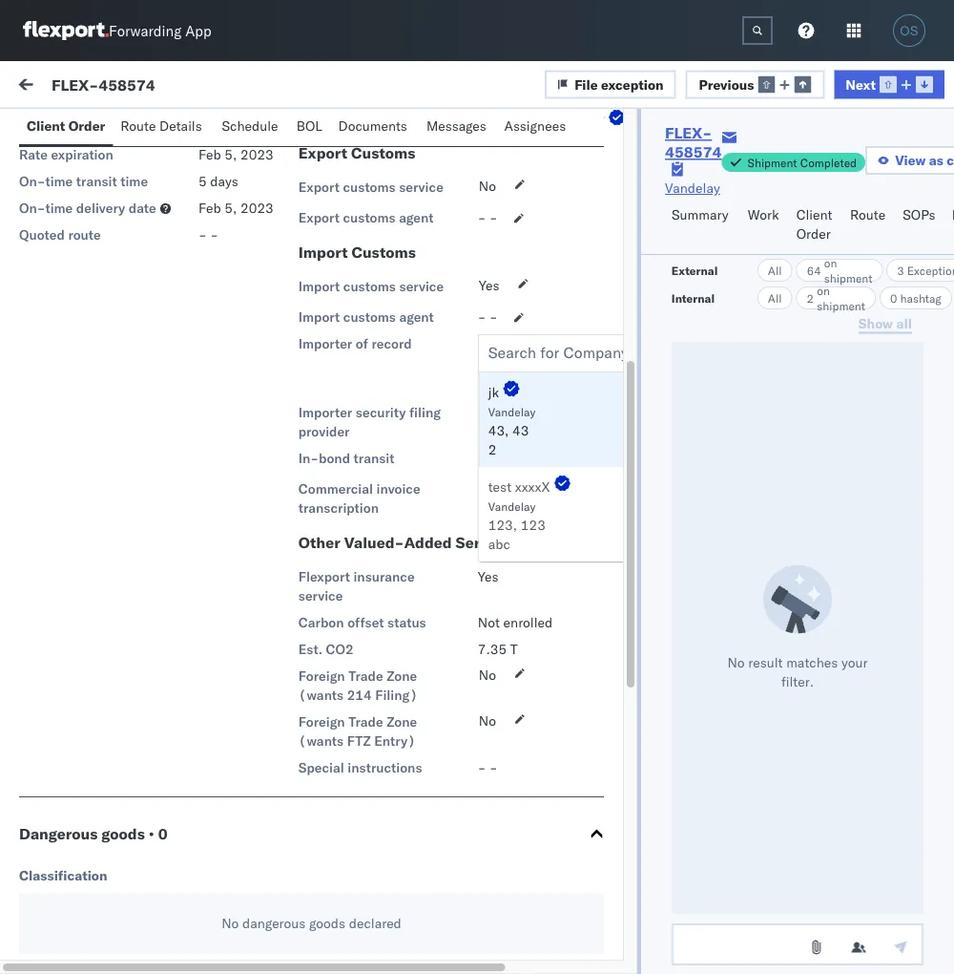Task type: describe. For each thing, give the bounding box(es) containing it.
internal (0) button
[[120, 113, 214, 150]]

export for export customs
[[299, 144, 348, 163]]

flex- 458574 for dec 8, 2026, 6:37 pm pst
[[734, 955, 824, 972]]

entry)
[[375, 733, 416, 750]]

as
[[930, 152, 944, 169]]

0 vertical spatial client
[[27, 117, 65, 134]]

zone for foreign trade zone (wants ftz entry)
[[387, 714, 417, 731]]

0 vertical spatial yes
[[479, 277, 500, 294]]

2 feb from the top
[[199, 200, 221, 217]]

6 dec from the top
[[326, 681, 350, 698]]

import for import customs agent
[[299, 309, 340, 326]]

on-time transit time
[[19, 173, 148, 190]]

7 dec from the top
[[326, 772, 350, 789]]

0 vertical spatial client order
[[27, 117, 105, 134]]

pm right '6:38'
[[442, 772, 463, 789]]

- - for special instructions
[[478, 760, 498, 776]]

- - up search
[[478, 309, 498, 326]]

customs for export customs agent
[[343, 210, 396, 226]]

dec 8, 2026, 6:39 pm pst
[[326, 681, 489, 698]]

other valued-added services
[[299, 533, 519, 552]]

pst down 7.35
[[466, 681, 489, 698]]

1 vertical spatial client
[[797, 206, 833, 223]]

0 vertical spatial agent
[[374, 110, 409, 127]]

quoted for quoted contract number
[[19, 120, 65, 137]]

export customs service
[[299, 179, 444, 196]]

all for 2
[[769, 291, 783, 305]]

on- for on-time transit time
[[19, 173, 45, 190]]

test xxxxx
[[489, 479, 550, 496]]

search
[[489, 343, 537, 362]]

2 123 from the left
[[521, 517, 546, 534]]

jason- for ttt
[[93, 206, 135, 223]]

route details
[[121, 117, 202, 134]]

2026, up record
[[378, 316, 415, 333]]

pst down jk
[[483, 407, 507, 424]]

2 17, from the top
[[353, 590, 374, 607]]

0 vertical spatial client order button
[[19, 109, 113, 146]]

result
[[749, 654, 784, 670]]

freight
[[507, 110, 553, 127]]

•
[[149, 825, 154, 844]]

no dangerous goods declared
[[222, 915, 402, 932]]

schedule
[[222, 117, 278, 134]]

pm right 6:39
[[442, 681, 463, 698]]

instructions
[[348, 760, 423, 776]]

external (0)
[[31, 121, 109, 138]]

status
[[388, 615, 427, 631]]

2026, left 6:39
[[369, 681, 407, 698]]

pst right '6:38'
[[466, 772, 489, 789]]

resize handle column header for time
[[498, 159, 521, 974]]

8 dec from the top
[[326, 955, 350, 972]]

commercial invoice transcription
[[299, 481, 421, 517]]

2026, left the 12:33
[[378, 407, 415, 424]]

os
[[901, 23, 919, 38]]

on for 64
[[825, 255, 838, 270]]

days
[[210, 173, 239, 190]]

forwarding
[[109, 21, 182, 40]]

zhao for ttttt
[[164, 846, 194, 863]]

os button
[[888, 9, 932, 53]]

7.35
[[478, 641, 507, 658]]

exception
[[908, 263, 955, 277]]

work
[[748, 206, 780, 223]]

3 dec from the top
[[326, 407, 350, 424]]

uat
[[478, 110, 504, 127]]

import for import customs
[[299, 243, 348, 262]]

- - for quoted contract number
[[199, 120, 219, 137]]

my
[[19, 74, 49, 100]]

uat freight partner link
[[478, 109, 630, 128]]

ftz
[[347, 733, 371, 750]]

flex- 458574 link
[[666, 123, 722, 161]]

company
[[564, 343, 629, 362]]

am for 12:35
[[459, 316, 480, 333]]

20, for dec 20, 2026, 12:35 am pst
[[353, 316, 374, 333]]

am for 12:33
[[459, 407, 480, 424]]

transit for time
[[76, 173, 117, 190]]

vandelay for vandelay 43 , 43 2
[[489, 405, 536, 419]]

- - right 12:39
[[478, 210, 498, 226]]

am for 12:39
[[459, 224, 480, 240]]

file
[[575, 76, 598, 92]]

service
[[533, 404, 577, 420]]

1 vertical spatial 0
[[158, 825, 168, 844]]

number
[[124, 120, 172, 137]]

route details button
[[113, 109, 214, 146]]

resize handle column header for message
[[294, 159, 317, 974]]

partner
[[556, 110, 605, 127]]

export for export customs agent
[[299, 210, 340, 226]]

resize handle column header for related work item/shipment
[[906, 159, 929, 974]]

app
[[185, 21, 212, 40]]

dangerous
[[19, 825, 98, 844]]

pm right 6:37
[[442, 955, 463, 972]]

resize handle column header for category
[[702, 159, 725, 974]]

external for external (0)
[[31, 121, 81, 138]]

message for message "button"
[[142, 78, 198, 95]]

transcription
[[299, 500, 379, 517]]

(wants for foreign trade zone (wants 214 filing)
[[299, 687, 344, 704]]

vandelay 123 , 123 abc
[[489, 499, 546, 553]]

no inside no result matches your filter.
[[728, 654, 746, 670]]

for
[[541, 343, 560, 362]]

c
[[948, 152, 955, 169]]

dangerous
[[243, 915, 306, 932]]

order for right client order button
[[797, 225, 832, 242]]

2 feb 5, 2023 from the top
[[199, 200, 274, 217]]

next
[[846, 76, 877, 92]]

0 hashtag
[[891, 291, 942, 305]]

dec 20, 2026, 12:35 am pst
[[326, 316, 507, 333]]

messages button
[[419, 109, 497, 146]]

jason- for ttttt
[[93, 846, 135, 863]]

flex-458574
[[52, 75, 155, 94]]

file exception
[[575, 76, 664, 92]]

quoted carrier
[[19, 93, 109, 110]]

1 43 from the left
[[489, 423, 505, 439]]

foreign trade zone (wants 214 filing)
[[299, 668, 418, 704]]

abc
[[489, 536, 511, 553]]

special instructions
[[299, 760, 423, 776]]

flexport for flexport insurance service
[[299, 569, 350, 585]]

route for route details
[[121, 117, 156, 134]]

search for company entity
[[489, 343, 674, 362]]

pm up services
[[451, 499, 471, 515]]

pst right 12:39
[[483, 224, 507, 240]]

2 dec from the top
[[326, 316, 350, 333]]

agent for export customs
[[399, 210, 434, 226]]

work for related
[[777, 166, 802, 180]]

flex- 458574 for dec 17, 2026, 6:47 pm pst
[[734, 590, 824, 607]]

importer for importer of record
[[299, 336, 353, 352]]

foreign for foreign trade zone (wants 214 filing)
[[299, 668, 345, 685]]

foreign trade zone (wants ftz entry)
[[299, 714, 417, 750]]

classification
[[19, 868, 107, 884]]

exception
[[602, 76, 664, 92]]

flexport. image
[[23, 21, 109, 40]]

message button
[[134, 61, 230, 113]]

service for import customs
[[400, 278, 444, 295]]

declared
[[349, 915, 402, 932]]

trade for ftz
[[349, 714, 384, 731]]

external (0) button
[[23, 113, 120, 150]]

vandelay link
[[666, 179, 721, 198]]

shipment for 64 on shipment
[[825, 271, 873, 285]]

quoted route
[[19, 227, 101, 244]]

view as c button
[[866, 146, 955, 175]]

1 vertical spatial goods
[[309, 915, 346, 932]]

0 vertical spatial 0
[[891, 291, 898, 305]]

sops button
[[896, 198, 945, 254]]

date
[[129, 200, 156, 217]]

2026, down insurance
[[378, 590, 415, 607]]

internal (0)
[[128, 121, 203, 138]]

flex- for dec 17, 2026, 6:47 pm pst
[[734, 590, 774, 607]]

2 dec 17, 2026, 6:47 pm pst from the top
[[326, 590, 498, 607]]

details
[[160, 117, 202, 134]]

schedule button
[[214, 109, 289, 146]]

import customs agent
[[299, 309, 434, 326]]

0 vertical spatial goods
[[101, 825, 145, 844]]

assignees button
[[497, 109, 578, 146]]

customs for export customs service
[[343, 179, 396, 196]]

shipment
[[748, 155, 798, 170]]

flexport for flexport service
[[479, 404, 529, 420]]

ttttt
[[57, 879, 82, 895]]

pst right 6:37
[[466, 955, 489, 972]]

dec 8, 2026, 6:38 pm pst
[[326, 772, 489, 789]]

external for external
[[672, 263, 719, 277]]

assignees
[[505, 117, 566, 134]]

vandelay 43 , 43 2
[[489, 405, 536, 458]]

flexport service
[[479, 404, 577, 420]]

of
[[356, 336, 368, 352]]

service for other valued-added services
[[299, 588, 343, 605]]

6:37
[[410, 955, 439, 972]]

customs for import customs agent
[[344, 309, 396, 326]]

route for route
[[851, 206, 886, 223]]

2026, down invoice
[[378, 499, 415, 515]]

agent for import customs
[[400, 309, 434, 326]]

flexport insurance service
[[299, 569, 415, 605]]

invoice
[[377, 481, 421, 498]]

dec 8, 2026, 6:37 pm pst
[[326, 955, 489, 972]]

1 123 from the left
[[489, 517, 514, 534]]

64 on shipment
[[808, 255, 873, 285]]

1 dec 17, 2026, 6:47 pm pst from the top
[[326, 499, 498, 515]]

transit for bond
[[354, 450, 395, 467]]

all for 64
[[769, 263, 783, 277]]



Task type: locate. For each thing, give the bounding box(es) containing it.
jason-test zhao for ttttt
[[93, 846, 194, 863]]

on- down "rate"
[[19, 173, 45, 190]]

0 vertical spatial flexport
[[479, 404, 529, 420]]

pst up search
[[483, 316, 507, 333]]

quoted
[[19, 93, 65, 110], [19, 120, 65, 137], [19, 227, 65, 244]]

2 43 from the left
[[513, 423, 530, 439]]

2 foreign from the top
[[299, 714, 345, 731]]

message up route details
[[142, 78, 198, 95]]

carbon offset status
[[299, 615, 427, 631]]

1 vertical spatial (wants
[[299, 733, 344, 750]]

shipment for 2 on shipment
[[818, 298, 866, 313]]

quoted for quoted carrier
[[19, 93, 65, 110]]

20, up import customs
[[353, 224, 374, 240]]

0 vertical spatial work
[[55, 74, 104, 100]]

6:39
[[410, 681, 439, 698]]

- - for quoted route
[[199, 227, 219, 244]]

am right the 12:33
[[459, 407, 480, 424]]

3 jason- from the top
[[93, 937, 135, 954]]

external inside button
[[31, 121, 81, 138]]

1 zone from the top
[[387, 668, 417, 685]]

view as c
[[896, 152, 955, 169]]

0 vertical spatial export
[[299, 144, 348, 163]]

2 vertical spatial am
[[459, 407, 480, 424]]

on
[[825, 255, 838, 270], [818, 283, 831, 297]]

5 days
[[199, 173, 239, 190]]

pst down test
[[474, 499, 498, 515]]

2 trade from the top
[[349, 714, 384, 731]]

123 up abc
[[489, 517, 514, 534]]

vandelay down jk
[[489, 405, 536, 419]]

2 vertical spatial agent
[[400, 309, 434, 326]]

None text field
[[743, 16, 774, 45], [672, 923, 924, 966], [743, 16, 774, 45], [672, 923, 924, 966]]

1 vertical spatial z
[[69, 939, 74, 951]]

message down expiration
[[59, 166, 105, 180]]

all button left 64
[[758, 259, 793, 282]]

-
[[199, 93, 207, 110], [210, 93, 219, 110], [199, 120, 207, 137], [210, 120, 219, 137], [478, 210, 487, 226], [490, 210, 498, 226], [199, 227, 207, 244], [210, 227, 219, 244], [478, 309, 487, 326], [490, 309, 498, 326], [530, 316, 538, 333], [530, 407, 538, 424], [530, 499, 538, 515], [478, 760, 487, 776], [490, 760, 498, 776], [530, 955, 538, 972]]

3 resize handle column header from the left
[[702, 159, 725, 974]]

importer inside importer security filing provider
[[299, 404, 353, 421]]

- - down '5'
[[199, 227, 219, 244]]

1 vertical spatial client order button
[[789, 198, 843, 254]]

0 vertical spatial feb 5, 2023
[[199, 147, 274, 163]]

(wants up the special
[[299, 733, 344, 750]]

2 6:47 from the top
[[418, 590, 447, 607]]

4 dec from the top
[[326, 499, 350, 515]]

1 vertical spatial external
[[672, 263, 719, 277]]

security
[[356, 404, 406, 421]]

est. co2
[[299, 641, 354, 658]]

route inside "button"
[[121, 117, 156, 134]]

2 horizontal spatial message
[[222, 121, 278, 138]]

messages
[[427, 117, 487, 134]]

transit down importer security filing provider
[[354, 450, 395, 467]]

1 vertical spatial internal
[[672, 291, 715, 305]]

0 vertical spatial quoted
[[19, 93, 65, 110]]

2 vertical spatial jason-
[[93, 937, 135, 954]]

2 quoted from the top
[[19, 120, 65, 137]]

filter.
[[782, 673, 815, 690]]

8, for dec 8, 2026, 6:38 pm pst
[[353, 772, 366, 789]]

time down rate expiration
[[45, 173, 73, 190]]

20, for dec 20, 2026, 12:33 am pst
[[353, 407, 374, 424]]

uat freight partner
[[478, 110, 605, 127]]

vandelay up summary
[[666, 180, 721, 196]]

foreign inside foreign trade zone (wants 214 filing)
[[299, 668, 345, 685]]

service for export customs
[[399, 179, 444, 196]]

pst
[[483, 224, 507, 240], [483, 316, 507, 333], [483, 407, 507, 424], [474, 499, 498, 515], [474, 590, 498, 607], [466, 681, 489, 698], [466, 772, 489, 789], [466, 955, 489, 972]]

not
[[478, 615, 500, 631]]

list box containing jk
[[479, 373, 764, 562]]

1 vertical spatial importer
[[299, 404, 353, 421]]

shipment inside 64 on shipment
[[825, 271, 873, 285]]

0 vertical spatial ,
[[505, 423, 509, 439]]

3 customs from the top
[[344, 278, 396, 295]]

quoted left the route
[[19, 227, 65, 244]]

agent up "export customs"
[[374, 110, 409, 127]]

1 (wants from the top
[[299, 687, 344, 704]]

list
[[281, 121, 305, 138]]

0 horizontal spatial internal
[[128, 121, 175, 138]]

1 vertical spatial on-
[[19, 200, 45, 217]]

(wants inside foreign trade zone (wants 214 filing)
[[299, 687, 344, 704]]

work for my
[[55, 74, 104, 100]]

route button
[[843, 198, 896, 254]]

service inside flexport insurance service
[[299, 588, 343, 605]]

2 20, from the top
[[353, 316, 374, 333]]

zhao
[[164, 206, 194, 223], [164, 846, 194, 863], [164, 937, 194, 954]]

related work item/shipment
[[735, 166, 884, 180]]

customs for import customs
[[352, 243, 416, 262]]

2 importer from the top
[[299, 404, 353, 421]]

all button left 2 on shipment
[[758, 286, 793, 309]]

service up the carbon at the bottom left of the page
[[299, 588, 343, 605]]

transit up delivery
[[76, 173, 117, 190]]

1 horizontal spatial goods
[[309, 915, 346, 932]]

1 horizontal spatial 0
[[891, 291, 898, 305]]

dec down the ftz
[[326, 772, 350, 789]]

- - for quoted carrier
[[199, 93, 219, 110]]

0 left "hashtag"
[[891, 291, 898, 305]]

1 export from the top
[[299, 144, 348, 163]]

export customs agent
[[299, 210, 434, 226]]

on- for on-time delivery date
[[19, 200, 45, 217]]

1 horizontal spatial ,
[[514, 517, 518, 534]]

order for top client order button
[[68, 117, 105, 134]]

message left list
[[222, 121, 278, 138]]

1 j from the top
[[65, 208, 69, 220]]

destination
[[299, 110, 371, 127]]

2 zone from the top
[[387, 714, 417, 731]]

1 vertical spatial jason-test zhao
[[93, 846, 194, 863]]

0 vertical spatial jason-
[[93, 206, 135, 223]]

flex- for dec 8, 2026, 6:37 pm pst
[[734, 955, 774, 972]]

1 vertical spatial dec 17, 2026, 6:47 pm pst
[[326, 590, 498, 607]]

2 vertical spatial zhao
[[164, 937, 194, 954]]

carbon
[[299, 615, 344, 631]]

0 vertical spatial j z
[[65, 208, 74, 220]]

all
[[769, 263, 783, 277], [769, 291, 783, 305]]

1 foreign from the top
[[299, 668, 345, 685]]

2 inside vandelay 43 , 43 2
[[489, 442, 497, 458]]

flexport down other
[[299, 569, 350, 585]]

2 (0) from the left
[[178, 121, 203, 138]]

0 vertical spatial vandelay
[[666, 180, 721, 196]]

internal inside button
[[128, 121, 175, 138]]

0 horizontal spatial route
[[121, 117, 156, 134]]

- - left the schedule
[[199, 120, 219, 137]]

(wants for foreign trade zone (wants ftz entry)
[[299, 733, 344, 750]]

2 5, from the top
[[225, 200, 237, 217]]

jk
[[489, 384, 499, 401]]

2 on shipment
[[808, 283, 866, 313]]

import for import customs service
[[299, 278, 340, 295]]

shipment
[[825, 271, 873, 285], [818, 298, 866, 313]]

client order button up rate expiration
[[19, 109, 113, 146]]

import up "importer of record"
[[299, 309, 340, 326]]

shipment right 64
[[825, 271, 873, 285]]

message inside button
[[222, 121, 278, 138]]

yes
[[479, 277, 500, 294], [478, 569, 499, 585]]

1 dec from the top
[[326, 224, 350, 240]]

client order down "quoted carrier"
[[27, 117, 105, 134]]

flex- inside flex- 458574 link
[[666, 123, 713, 142]]

1 5, from the top
[[225, 147, 237, 163]]

, for 43
[[505, 423, 509, 439]]

2 customs from the top
[[343, 210, 396, 226]]

2 2023 from the top
[[241, 200, 274, 217]]

item/shipment
[[805, 166, 884, 180]]

import down export customs agent
[[299, 243, 348, 262]]

1 vertical spatial route
[[851, 206, 886, 223]]

2023
[[241, 147, 274, 163], [241, 200, 274, 217]]

0 horizontal spatial flexport
[[299, 569, 350, 585]]

5
[[199, 173, 207, 190]]

quoted for quoted route
[[19, 227, 65, 244]]

customs up export customs agent
[[343, 179, 396, 196]]

pst up not
[[474, 590, 498, 607]]

0 vertical spatial trade
[[349, 668, 384, 685]]

0 horizontal spatial ,
[[505, 423, 509, 439]]

added
[[404, 533, 452, 552]]

3 quoted from the top
[[19, 227, 65, 244]]

1 horizontal spatial work
[[777, 166, 802, 180]]

customs
[[343, 179, 396, 196], [343, 210, 396, 226], [344, 278, 396, 295], [344, 309, 396, 326]]

j
[[65, 208, 69, 220], [65, 939, 69, 951]]

time for delivery
[[45, 200, 73, 217]]

j z for dec 8, 2026, 6:37 pm pst
[[65, 939, 74, 951]]

client down related work item/shipment
[[797, 206, 833, 223]]

2023 down message list button
[[241, 200, 274, 217]]

previous button
[[686, 70, 825, 99]]

goods
[[101, 825, 145, 844], [309, 915, 346, 932]]

1 vertical spatial vandelay
[[489, 405, 536, 419]]

2 export from the top
[[299, 179, 340, 196]]

6:47
[[418, 499, 447, 515], [418, 590, 447, 607]]

4 customs from the top
[[344, 309, 396, 326]]

customs down documents
[[351, 144, 416, 163]]

dec down no dangerous goods declared
[[326, 955, 350, 972]]

flex- for dec 20, 2026, 12:39 am pst
[[734, 224, 774, 240]]

5 dec from the top
[[326, 590, 350, 607]]

2 vertical spatial export
[[299, 210, 340, 226]]

1 all button from the top
[[758, 259, 793, 282]]

2 vertical spatial vandelay
[[489, 499, 536, 514]]

shipment down 64 on shipment
[[818, 298, 866, 313]]

0 horizontal spatial order
[[68, 117, 105, 134]]

0 horizontal spatial transit
[[76, 173, 117, 190]]

0 vertical spatial on-
[[19, 173, 45, 190]]

list box
[[479, 373, 764, 562]]

1 customs from the top
[[351, 144, 416, 163]]

1 j z from the top
[[65, 208, 74, 220]]

offset
[[348, 615, 384, 631]]

1 vertical spatial yes
[[478, 569, 499, 585]]

time for transit
[[45, 173, 73, 190]]

1 horizontal spatial client order
[[797, 206, 833, 242]]

internal for internal
[[672, 291, 715, 305]]

on inside 2 on shipment
[[818, 283, 831, 297]]

0 vertical spatial on
[[825, 255, 838, 270]]

foreign for foreign trade zone (wants ftz entry)
[[299, 714, 345, 731]]

1 vertical spatial all button
[[758, 286, 793, 309]]

1 vertical spatial shipment
[[818, 298, 866, 313]]

summary button
[[665, 198, 741, 254]]

commercial
[[299, 481, 373, 498]]

in-bond transit
[[299, 450, 395, 467]]

route inside button
[[851, 206, 886, 223]]

trade up 214
[[349, 668, 384, 685]]

filing)
[[376, 687, 418, 704]]

customs up import customs service
[[352, 243, 416, 262]]

time up the date
[[121, 173, 148, 190]]

zone up entry)
[[387, 714, 417, 731]]

2 8, from the top
[[353, 772, 366, 789]]

2023 down the message list
[[241, 147, 274, 163]]

, inside vandelay 43 , 43 2
[[505, 423, 509, 439]]

co2
[[326, 641, 354, 658]]

forwarding app
[[109, 21, 212, 40]]

on-
[[19, 173, 45, 190], [19, 200, 45, 217]]

6:47 up "added"
[[418, 499, 447, 515]]

0 horizontal spatial 2
[[489, 442, 497, 458]]

client order button up 64
[[789, 198, 843, 254]]

order
[[68, 117, 105, 134], [797, 225, 832, 242]]

service up dec 20, 2026, 12:39 am pst in the top of the page
[[399, 179, 444, 196]]

@ linjia test
[[57, 787, 136, 804]]

(0)
[[84, 121, 109, 138], [178, 121, 203, 138]]

12:33
[[418, 407, 456, 424]]

customs up import customs agent on the left top of page
[[344, 278, 396, 295]]

z for dec 20, 2026, 12:39 am pst
[[69, 208, 74, 220]]

0 vertical spatial all button
[[758, 259, 793, 282]]

8, down declared
[[353, 955, 366, 972]]

1 6:47 from the top
[[418, 499, 447, 515]]

2 vertical spatial jason-test zhao
[[93, 937, 194, 954]]

completed
[[801, 155, 858, 170]]

2 (wants from the top
[[299, 733, 344, 750]]

1 vertical spatial zone
[[387, 714, 417, 731]]

5, down days
[[225, 200, 237, 217]]

on right 64
[[825, 255, 838, 270]]

1 vertical spatial 8,
[[353, 772, 366, 789]]

, for 123
[[514, 517, 518, 534]]

123 down xxxxx
[[521, 517, 546, 534]]

2026, left 12:39
[[378, 224, 415, 240]]

1 on- from the top
[[19, 173, 45, 190]]

2 on- from the top
[[19, 200, 45, 217]]

jason-test zhao for ttt
[[93, 206, 194, 223]]

flexport down jk
[[479, 404, 529, 420]]

bol
[[297, 117, 323, 134]]

yes down services
[[478, 569, 499, 585]]

flex- 458574 for dec 20, 2026, 12:39 am pst
[[734, 224, 824, 240]]

2 resize handle column header from the left
[[498, 159, 521, 974]]

forwarding app link
[[23, 21, 212, 40]]

all button
[[758, 259, 793, 282], [758, 286, 793, 309]]

customs
[[351, 144, 416, 163], [352, 243, 416, 262]]

documents
[[339, 117, 408, 134]]

next button
[[835, 70, 945, 99]]

service up dec 20, 2026, 12:35 am pst
[[400, 278, 444, 295]]

vandelay inside vandelay 123 , 123 abc
[[489, 499, 536, 514]]

importer for importer security filing provider
[[299, 404, 353, 421]]

, inside vandelay 123 , 123 abc
[[514, 517, 518, 534]]

am right 12:35
[[459, 316, 480, 333]]

foreign down est. co2
[[299, 668, 345, 685]]

8, for dec 8, 2026, 6:37 pm pst
[[353, 955, 366, 972]]

, down "flexport service"
[[505, 423, 509, 439]]

message for message list
[[222, 121, 278, 138]]

2026, left 6:37
[[369, 955, 407, 972]]

0 vertical spatial customs
[[351, 144, 416, 163]]

goods left •
[[101, 825, 145, 844]]

4 resize handle column header from the left
[[906, 159, 929, 974]]

1 jason- from the top
[[93, 206, 135, 223]]

yes up search
[[479, 277, 500, 294]]

0 vertical spatial jason-test zhao
[[93, 206, 194, 223]]

1 horizontal spatial external
[[672, 263, 719, 277]]

zhao for ttt
[[164, 206, 194, 223]]

0 horizontal spatial 43
[[489, 423, 505, 439]]

0 vertical spatial 5,
[[225, 147, 237, 163]]

trade inside foreign trade zone (wants ftz entry)
[[349, 714, 384, 731]]

8, down the ftz
[[353, 772, 366, 789]]

1 8, from the top
[[353, 681, 366, 698]]

- -
[[199, 93, 219, 110], [199, 120, 219, 137], [478, 210, 498, 226], [199, 227, 219, 244], [478, 309, 498, 326], [478, 760, 498, 776]]

j for dec 20, 2026, 12:39 am pst
[[65, 208, 69, 220]]

feb 5, 2023 down days
[[199, 200, 274, 217]]

@
[[57, 787, 68, 804]]

1 20, from the top
[[353, 224, 374, 240]]

zone for foreign trade zone (wants 214 filing)
[[387, 668, 417, 685]]

0 vertical spatial 2
[[808, 291, 815, 305]]

1 17, from the top
[[353, 499, 374, 515]]

3 zhao from the top
[[164, 937, 194, 954]]

0 vertical spatial feb
[[199, 147, 221, 163]]

1 resize handle column header from the left
[[294, 159, 317, 974]]

entity
[[633, 343, 674, 362]]

3 8, from the top
[[353, 955, 366, 972]]

2 customs from the top
[[352, 243, 416, 262]]

0 horizontal spatial client
[[27, 117, 65, 134]]

on-time delivery date
[[19, 200, 156, 217]]

flexport inside flexport insurance service
[[299, 569, 350, 585]]

time
[[327, 166, 352, 180]]

vandelay for vandelay
[[666, 180, 721, 196]]

1 (0) from the left
[[84, 121, 109, 138]]

0 vertical spatial route
[[121, 117, 156, 134]]

customs for import customs service
[[344, 278, 396, 295]]

1 vertical spatial transit
[[354, 450, 395, 467]]

foreign
[[299, 668, 345, 685], [299, 714, 345, 731]]

vandelay down test xxxxx
[[489, 499, 536, 514]]

214
[[347, 687, 372, 704]]

2 j from the top
[[65, 939, 69, 951]]

2026, left '6:38'
[[369, 772, 407, 789]]

(wants inside foreign trade zone (wants ftz entry)
[[299, 733, 344, 750]]

2 jason-test zhao from the top
[[93, 846, 194, 863]]

0 vertical spatial order
[[68, 117, 105, 134]]

1 quoted from the top
[[19, 93, 65, 110]]

external
[[31, 121, 81, 138], [672, 263, 719, 277]]

pm down services
[[451, 590, 471, 607]]

2 j z from the top
[[65, 939, 74, 951]]

j down ttttt
[[65, 939, 69, 951]]

all button for 2
[[758, 286, 793, 309]]

0 vertical spatial 8,
[[353, 681, 366, 698]]

1 vertical spatial 17,
[[353, 590, 374, 607]]

1 vertical spatial export
[[299, 179, 340, 196]]

1 horizontal spatial order
[[797, 225, 832, 242]]

customs down export customs service
[[343, 210, 396, 226]]

7.35 t
[[478, 641, 518, 658]]

z up 'quoted route'
[[69, 208, 74, 220]]

0 vertical spatial zhao
[[164, 206, 194, 223]]

1 horizontal spatial internal
[[672, 291, 715, 305]]

2 all button from the top
[[758, 286, 793, 309]]

customs up of
[[344, 309, 396, 326]]

0 vertical spatial shipment
[[825, 271, 873, 285]]

feb up '5'
[[199, 147, 221, 163]]

work button
[[741, 198, 789, 254]]

(0) for internal (0)
[[178, 121, 203, 138]]

zone up filing)
[[387, 668, 417, 685]]

2 vertical spatial message
[[59, 166, 105, 180]]

1 vertical spatial service
[[400, 278, 444, 295]]

message inside "button"
[[142, 78, 198, 95]]

3 jason-test zhao from the top
[[93, 937, 194, 954]]

5, up days
[[225, 147, 237, 163]]

0 vertical spatial import
[[299, 243, 348, 262]]

1 vertical spatial 6:47
[[418, 590, 447, 607]]

resize handle column header
[[294, 159, 317, 974], [498, 159, 521, 974], [702, 159, 725, 974], [906, 159, 929, 974]]

1 vertical spatial j z
[[65, 939, 74, 951]]

6:47 up status
[[418, 590, 447, 607]]

2 jason- from the top
[[93, 846, 135, 863]]

1 feb from the top
[[199, 147, 221, 163]]

0 vertical spatial 2023
[[241, 147, 274, 163]]

zone inside foreign trade zone (wants ftz entry)
[[387, 714, 417, 731]]

2 all from the top
[[769, 291, 783, 305]]

on inside 64 on shipment
[[825, 255, 838, 270]]

foreign inside foreign trade zone (wants ftz entry)
[[299, 714, 345, 731]]

8, for dec 8, 2026, 6:39 pm pst
[[353, 681, 366, 698]]

20, right provider
[[353, 407, 374, 424]]

vandelay for vandelay 123 , 123 abc
[[489, 499, 536, 514]]

all button for 64
[[758, 259, 793, 282]]

dec up "importer of record"
[[326, 316, 350, 333]]

3 am from the top
[[459, 407, 480, 424]]

view
[[896, 152, 927, 169]]

2 vertical spatial 20,
[[353, 407, 374, 424]]

export down "export customs"
[[299, 179, 340, 196]]

zone inside foreign trade zone (wants 214 filing)
[[387, 668, 417, 685]]

all left 2 on shipment
[[769, 291, 783, 305]]

1 customs from the top
[[343, 179, 396, 196]]

work
[[55, 74, 104, 100], [777, 166, 802, 180]]

export for export customs service
[[299, 179, 340, 196]]

not enrolled
[[478, 615, 553, 631]]

1 vertical spatial jason-
[[93, 846, 135, 863]]

export up time
[[299, 144, 348, 163]]

dangerous goods • 0
[[19, 825, 168, 844]]

est.
[[299, 641, 323, 658]]

1 vertical spatial ,
[[514, 517, 518, 534]]

on for 2
[[818, 283, 831, 297]]

1 feb 5, 2023 from the top
[[199, 147, 274, 163]]

(0) for external (0)
[[84, 121, 109, 138]]

1 vertical spatial trade
[[349, 714, 384, 731]]

dec down co2 in the bottom left of the page
[[326, 681, 350, 698]]

20, up of
[[353, 316, 374, 333]]

, down test xxxxx
[[514, 517, 518, 534]]

3 20, from the top
[[353, 407, 374, 424]]

contract
[[68, 120, 120, 137]]

0 vertical spatial 17,
[[353, 499, 374, 515]]

internal for internal (0)
[[128, 121, 175, 138]]

customs for export customs
[[351, 144, 416, 163]]

1 horizontal spatial transit
[[354, 450, 395, 467]]

1 horizontal spatial (0)
[[178, 121, 203, 138]]

order inside client order
[[797, 225, 832, 242]]

0 vertical spatial zone
[[387, 668, 417, 685]]

1 trade from the top
[[349, 668, 384, 685]]

2 import from the top
[[299, 278, 340, 295]]

0 horizontal spatial work
[[55, 74, 104, 100]]

6:38
[[410, 772, 439, 789]]

goods left declared
[[309, 915, 346, 932]]

0 vertical spatial dec 17, 2026, 6:47 pm pst
[[326, 499, 498, 515]]

0 vertical spatial internal
[[128, 121, 175, 138]]

1 vertical spatial 2023
[[241, 200, 274, 217]]

zone
[[387, 668, 417, 685], [387, 714, 417, 731]]

j z for dec 20, 2026, 12:39 am pst
[[65, 208, 74, 220]]

1 vertical spatial 2
[[489, 442, 497, 458]]

destination agent
[[299, 110, 409, 127]]

am right 12:39
[[459, 224, 480, 240]]

trade inside foreign trade zone (wants 214 filing)
[[349, 668, 384, 685]]

1 vertical spatial all
[[769, 291, 783, 305]]

dec 17, 2026, 6:47 pm pst up status
[[326, 590, 498, 607]]

1 am from the top
[[459, 224, 480, 240]]

insurance
[[354, 569, 415, 585]]

1 importer from the top
[[299, 336, 353, 352]]

jason- down classification at the bottom of page
[[93, 937, 135, 954]]

2 up test
[[489, 442, 497, 458]]

1 horizontal spatial client order button
[[789, 198, 843, 254]]

1 vertical spatial customs
[[352, 243, 416, 262]]

shipment inside 2 on shipment
[[818, 298, 866, 313]]

z for dec 8, 2026, 6:37 pm pst
[[69, 939, 74, 951]]

1 all from the top
[[769, 263, 783, 277]]

1 vertical spatial order
[[797, 225, 832, 242]]

client down "quoted carrier"
[[27, 117, 65, 134]]

agent up record
[[400, 309, 434, 326]]

20, for dec 20, 2026, 12:39 am pst
[[353, 224, 374, 240]]

dec up the carbon at the bottom left of the page
[[326, 590, 350, 607]]

3 import from the top
[[299, 309, 340, 326]]

1 vertical spatial foreign
[[299, 714, 345, 731]]

1 import from the top
[[299, 243, 348, 262]]

None field
[[489, 336, 493, 370]]

record
[[372, 336, 412, 352]]

1 jason-test zhao from the top
[[93, 206, 194, 223]]

1 2023 from the top
[[241, 147, 274, 163]]

1 z from the top
[[69, 208, 74, 220]]

trade for 214
[[349, 668, 384, 685]]

jason-
[[93, 206, 135, 223], [93, 846, 135, 863], [93, 937, 135, 954]]

2 am from the top
[[459, 316, 480, 333]]

j for dec 8, 2026, 6:37 pm pst
[[65, 939, 69, 951]]

external down summary button
[[672, 263, 719, 277]]

flex- 458574
[[666, 123, 722, 161], [734, 224, 824, 240], [734, 590, 824, 607], [734, 955, 824, 972]]

sops
[[904, 206, 936, 223]]

2 z from the top
[[69, 939, 74, 951]]

1 zhao from the top
[[164, 206, 194, 223]]

special
[[299, 760, 345, 776]]

3 export from the top
[[299, 210, 340, 226]]

import customs service
[[299, 278, 444, 295]]

2 inside 2 on shipment
[[808, 291, 815, 305]]

1 vertical spatial 20,
[[353, 316, 374, 333]]

jason- up the route
[[93, 206, 135, 223]]

on- up 'quoted route'
[[19, 200, 45, 217]]

pm
[[451, 499, 471, 515], [451, 590, 471, 607], [442, 681, 463, 698], [442, 772, 463, 789], [442, 955, 463, 972]]

1 horizontal spatial client
[[797, 206, 833, 223]]

1 horizontal spatial message
[[142, 78, 198, 95]]

2 vertical spatial 8,
[[353, 955, 366, 972]]

2 zhao from the top
[[164, 846, 194, 863]]

2 down 64
[[808, 291, 815, 305]]



Task type: vqa. For each thing, say whether or not it's contained in the screenshot.


